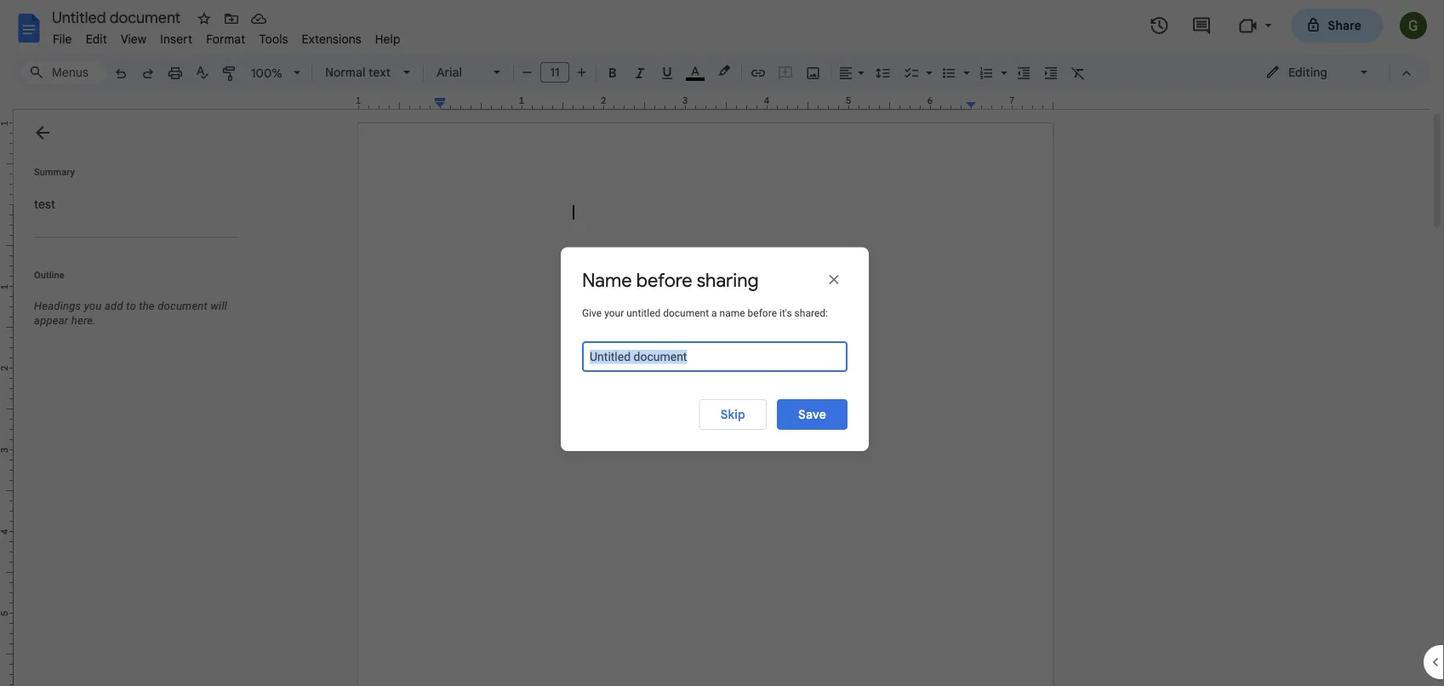 Task type: describe. For each thing, give the bounding box(es) containing it.
your
[[605, 307, 624, 319]]

name before sharing application
[[0, 0, 1445, 686]]

shared:
[[795, 307, 828, 319]]

Star checkbox
[[192, 7, 216, 31]]

save
[[799, 407, 827, 422]]

share. private to only me. image
[[1306, 17, 1322, 33]]

main toolbar
[[106, 0, 1141, 483]]

name
[[582, 269, 632, 292]]

give your untitled document a name before it's shared:
[[582, 307, 828, 319]]

document
[[663, 307, 709, 319]]

name before sharing
[[582, 269, 759, 292]]

left margin image
[[359, 96, 445, 109]]

untitled
[[627, 307, 661, 319]]



Task type: locate. For each thing, give the bounding box(es) containing it.
0 vertical spatial before
[[637, 269, 693, 292]]

name
[[720, 307, 745, 319]]

0 horizontal spatial before
[[637, 269, 693, 292]]

a
[[712, 307, 717, 319]]

it's
[[780, 307, 792, 319]]

right margin image
[[967, 96, 1053, 109]]

save button
[[777, 399, 848, 430]]

menu bar inside menu bar banner
[[46, 22, 407, 50]]

Rename text field
[[46, 7, 191, 27]]

top margin image
[[0, 123, 13, 209]]

Give your untitled document a name before it's shared: text field
[[582, 341, 848, 372]]

1 horizontal spatial before
[[748, 307, 777, 319]]

skip button
[[700, 399, 767, 430]]

name before sharing dialog
[[561, 247, 869, 451]]

sharing
[[697, 269, 759, 292]]

skip
[[721, 407, 746, 422]]

name before sharing heading
[[582, 269, 759, 292]]

menu bar
[[46, 22, 407, 50]]

before left it's
[[748, 307, 777, 319]]

give
[[582, 307, 602, 319]]

1 vertical spatial before
[[748, 307, 777, 319]]

Menus field
[[21, 60, 106, 84]]

before
[[637, 269, 693, 292], [748, 307, 777, 319]]

before up untitled
[[637, 269, 693, 292]]

menu bar banner
[[0, 0, 1445, 686]]



Task type: vqa. For each thing, say whether or not it's contained in the screenshot.
Name Before Sharing application
yes



